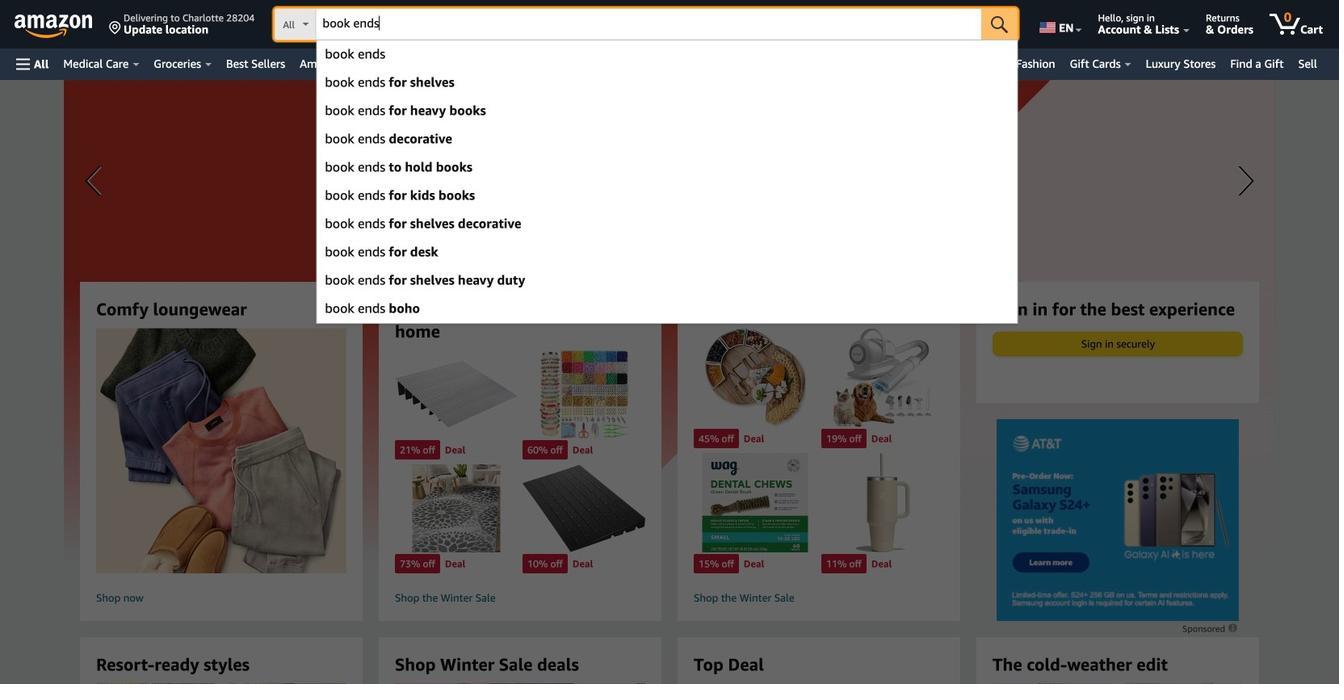 Task type: locate. For each thing, give the bounding box(es) containing it.
rugshop modern floral circles design for living room,bedroom,home office,kitchen non shedding area rug 3'1" x 5' gray image
[[395, 464, 518, 552]]

main content
[[0, 80, 1339, 684]]

amazon brand - wag dental dog treats to help clean teeth & freshen breath - small, unflavored, 2.25 pounds, 60 count (pack of 1) image
[[694, 453, 817, 552]]

None search field
[[274, 8, 1018, 42]]

neabot neakasa p1 pro pet grooming kit & vacuum suction 99% pet hair, professional clippers with 5 proven grooming tools for dogs cats and other animals image
[[821, 328, 944, 427]]

None submit
[[981, 8, 1018, 40]]

"alexa, i love you.". smart speaker for your loved ones. echo pop. image
[[64, 80, 1275, 565]]

none search field inside navigation navigation
[[274, 8, 1018, 42]]

vevor door threshold ramp, 6" rise door ramp for wheelchairs, aluminum threshold ramp for doorways rated 800 lbs load capacity, adjustable threshold ramp for wheelchairs, scooters, and power chairs image
[[395, 350, 518, 438]]

navigation navigation
[[0, 0, 1339, 324]]

hydro flask 40 oz all around tumbler oat/ivory image
[[821, 453, 944, 552]]



Task type: describe. For each thing, give the bounding box(es) containing it.
amazon image
[[15, 15, 93, 39]]

charcuterie cheese board and platter set - made from acacia wood - us patented 13 inch cheese cutting board and knife for entertaining and serving - 4 knives and 4 bowls image
[[694, 328, 817, 427]]

comfy loungewear image
[[68, 328, 374, 573]]

none submit inside 'search box'
[[981, 8, 1018, 40]]

vevor rubber threshold ramp, 2.6" rise threshold ramp doorway, 3 channels cord cover rubber threshold ramp, rubber angled entry rated 2200lbs load capacity for wheelchair and scooter image
[[523, 464, 645, 552]]

redtwo 5100 clay beads bracelet making kit, flat preppy beads for friendship jewelry making,polymer heishi beads with charms gifts for teen girls crafts for girls ages 8-12 image
[[523, 350, 645, 438]]

Search Amazon text field
[[316, 9, 981, 40]]



Task type: vqa. For each thing, say whether or not it's contained in the screenshot.
the Mute Sponsored Video icon
no



